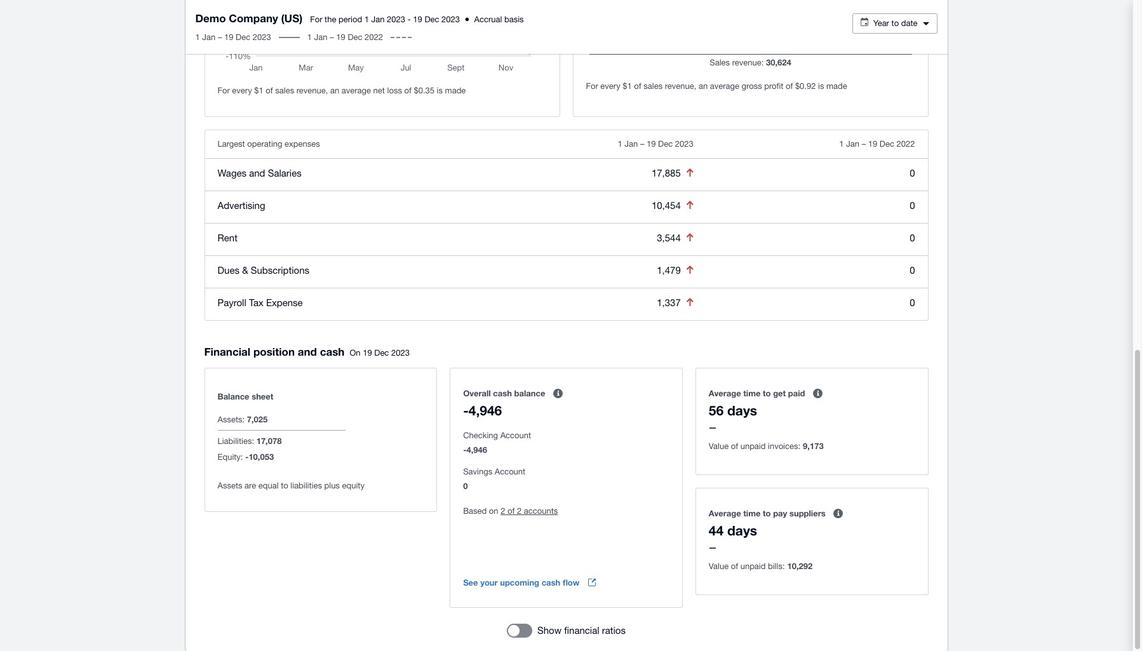Task type: locate. For each thing, give the bounding box(es) containing it.
and
[[249, 167, 265, 178], [298, 345, 317, 358]]

1 jan – 19 dec 2023 up "17,885" "link" at the right top of the page
[[618, 139, 694, 148]]

0 vertical spatial days
[[727, 403, 757, 419]]

2022 for 1 jan
[[365, 32, 383, 42]]

average left net on the top left
[[342, 85, 371, 95]]

0 horizontal spatial 2022
[[365, 32, 383, 42]]

is right $0.92
[[818, 81, 824, 91]]

0 horizontal spatial 2
[[501, 506, 505, 516]]

0 horizontal spatial $1
[[254, 85, 263, 95]]

upcoming
[[500, 578, 539, 588]]

4,946 down 'overall'
[[469, 403, 502, 419]]

0 vertical spatial negative sentiment image
[[687, 201, 694, 209]]

3,544 link
[[657, 232, 681, 243]]

1 horizontal spatial an
[[699, 81, 708, 91]]

cash inside button
[[542, 578, 560, 588]]

2 time from the top
[[743, 508, 761, 519]]

1 horizontal spatial 2022
[[897, 139, 915, 148]]

of inside savings account 0 based on 2 of 2 accounts
[[508, 506, 515, 516]]

56
[[709, 403, 724, 419]]

0 horizontal spatial made
[[445, 85, 466, 95]]

wages and salaries
[[218, 167, 302, 178]]

negative sentiment image right '1,337' link
[[687, 298, 694, 306]]

an left net on the top left
[[330, 85, 339, 95]]

1 vertical spatial and
[[298, 345, 317, 358]]

0 horizontal spatial cash
[[320, 345, 345, 358]]

1 vertical spatial days
[[727, 523, 757, 539]]

largest operating expenses element
[[205, 130, 928, 320]]

&
[[242, 265, 248, 275]]

the
[[325, 15, 336, 24]]

1 horizontal spatial 2
[[517, 506, 522, 516]]

days for 44 days
[[727, 523, 757, 539]]

more information image
[[805, 381, 831, 406]]

5 0 link from the top
[[910, 297, 915, 308]]

profit
[[764, 81, 783, 91]]

1 horizontal spatial sales
[[644, 81, 663, 91]]

0 horizontal spatial 1 jan – 19 dec 2022
[[307, 32, 383, 42]]

time up 44 days
[[743, 508, 761, 519]]

0 horizontal spatial more information image
[[545, 381, 571, 406]]

1 days from the top
[[727, 403, 757, 419]]

an for gross
[[699, 81, 708, 91]]

3 negative sentiment image from the top
[[687, 298, 694, 306]]

1 unpaid from the top
[[740, 442, 766, 451]]

average for net
[[342, 85, 371, 95]]

average down sales
[[710, 81, 739, 91]]

19
[[413, 15, 422, 24], [224, 32, 233, 42], [336, 32, 345, 42], [647, 139, 656, 148], [868, 139, 877, 148], [363, 348, 372, 358]]

an left gross at the top right
[[699, 81, 708, 91]]

1 vertical spatial cash
[[493, 388, 512, 398]]

1 horizontal spatial every
[[601, 81, 620, 91]]

2022 inside largest operating expenses "element"
[[897, 139, 915, 148]]

0 vertical spatial time
[[743, 388, 761, 398]]

an for net
[[330, 85, 339, 95]]

dues & subscriptions
[[218, 265, 309, 275]]

unpaid left invoices:
[[740, 442, 766, 451]]

average for 44
[[709, 508, 741, 519]]

invoices:
[[768, 442, 800, 451]]

0 vertical spatial account
[[500, 431, 531, 440]]

:
[[761, 57, 764, 67]]

liabilities: 17,078 equity: -10,053
[[218, 436, 282, 462]]

unpaid inside value of unpaid bills: 10,292
[[740, 562, 766, 571]]

- down 'overall'
[[463, 403, 469, 419]]

1 vertical spatial value
[[709, 562, 729, 571]]

$0.92
[[795, 81, 816, 91]]

2 horizontal spatial cash
[[542, 578, 560, 588]]

days down average time to get paid
[[727, 403, 757, 419]]

–
[[218, 32, 222, 42], [330, 32, 334, 42], [640, 139, 644, 148], [862, 139, 866, 148]]

for
[[310, 15, 322, 24], [586, 81, 598, 91], [218, 85, 230, 95]]

1,337
[[657, 297, 681, 308]]

1 vertical spatial average
[[709, 508, 741, 519]]

0 vertical spatial more information image
[[545, 381, 571, 406]]

1 vertical spatial 2022
[[897, 139, 915, 148]]

savings
[[463, 467, 492, 477]]

0 horizontal spatial revenue,
[[296, 85, 328, 95]]

revenue, for of sales revenue, an average net loss of
[[296, 85, 328, 95]]

unpaid inside the value of unpaid invoices: 9,173
[[740, 442, 766, 451]]

3 0 link from the top
[[910, 232, 915, 243]]

44 days
[[709, 523, 757, 539]]

revenue, for of sales revenue, an average gross profit of
[[665, 81, 696, 91]]

time up 56 days
[[743, 388, 761, 398]]

negative sentiment image
[[687, 201, 694, 209], [687, 266, 694, 274]]

7,025
[[247, 414, 268, 424]]

basis
[[504, 15, 524, 24]]

accrual
[[474, 15, 502, 24]]

value down 44
[[709, 562, 729, 571]]

9,173
[[803, 441, 824, 451]]

1 horizontal spatial 1 jan – 19 dec 2022
[[839, 139, 915, 148]]

average
[[710, 81, 739, 91], [342, 85, 371, 95]]

cash for and
[[320, 345, 345, 358]]

account right checking
[[500, 431, 531, 440]]

is for $0.92
[[818, 81, 824, 91]]

account down 'checking account -4,946'
[[495, 467, 525, 477]]

equal
[[258, 481, 279, 491]]

1 vertical spatial negative sentiment image
[[687, 266, 694, 274]]

demo
[[195, 11, 226, 25]]

sales for of sales revenue, an average net loss of
[[275, 85, 294, 95]]

0 vertical spatial 4,946
[[469, 403, 502, 419]]

made for for every $1 of sales revenue, an average gross profit of $0.92 is made
[[826, 81, 847, 91]]

unpaid left bills:
[[740, 562, 766, 571]]

see
[[463, 578, 478, 588]]

1 time from the top
[[743, 388, 761, 398]]

based
[[463, 506, 487, 516]]

value down 56
[[709, 442, 729, 451]]

1 horizontal spatial made
[[826, 81, 847, 91]]

1 2 from the left
[[501, 506, 505, 516]]

value inside the value of unpaid invoices: 9,173
[[709, 442, 729, 451]]

1 vertical spatial 1 jan – 19 dec 2023
[[618, 139, 694, 148]]

sales for of sales revenue, an average gross profit of
[[644, 81, 663, 91]]

2 vertical spatial negative sentiment image
[[687, 298, 694, 306]]

your
[[480, 578, 498, 588]]

2023 right on
[[391, 348, 410, 358]]

1 horizontal spatial is
[[818, 81, 824, 91]]

2 average from the top
[[709, 508, 741, 519]]

average up 56 days
[[709, 388, 741, 398]]

is
[[818, 81, 824, 91], [437, 85, 443, 95]]

average
[[709, 388, 741, 398], [709, 508, 741, 519]]

0 vertical spatial and
[[249, 167, 265, 178]]

0 horizontal spatial is
[[437, 85, 443, 95]]

0 vertical spatial cash
[[320, 345, 345, 358]]

0 vertical spatial unpaid
[[740, 442, 766, 451]]

2023 up "17,885" "link" at the right top of the page
[[675, 139, 694, 148]]

account inside 'checking account -4,946'
[[500, 431, 531, 440]]

2023 inside financial position and cash on 19 dec 2023
[[391, 348, 410, 358]]

1 0 link from the top
[[910, 167, 915, 178]]

0 vertical spatial negative sentiment image
[[687, 168, 694, 177]]

of
[[634, 81, 641, 91], [786, 81, 793, 91], [266, 85, 273, 95], [404, 85, 412, 95], [731, 442, 738, 451], [508, 506, 515, 516], [731, 562, 738, 571]]

cash for upcoming
[[542, 578, 560, 588]]

2 left accounts
[[517, 506, 522, 516]]

0 horizontal spatial and
[[249, 167, 265, 178]]

negative sentiment image for 10,454
[[687, 201, 694, 209]]

on
[[350, 348, 361, 358]]

1 jan – 19 dec 2022
[[307, 32, 383, 42], [839, 139, 915, 148]]

made for for every $1 of sales revenue, an average net loss of $0.35 is made
[[445, 85, 466, 95]]

19 inside financial position and cash on 19 dec 2023
[[363, 348, 372, 358]]

1 negative sentiment image from the top
[[687, 168, 694, 177]]

- right equity:
[[245, 452, 249, 462]]

value inside value of unpaid bills: 10,292
[[709, 562, 729, 571]]

for every $1 of sales revenue, an average gross profit of $0.92 is made
[[586, 81, 847, 91]]

1 vertical spatial unpaid
[[740, 562, 766, 571]]

3,544
[[657, 232, 681, 243]]

2 vertical spatial cash
[[542, 578, 560, 588]]

2 of 2 accounts button
[[501, 504, 558, 519]]

17,885 link
[[652, 168, 681, 178]]

2 horizontal spatial for
[[586, 81, 598, 91]]

financial
[[564, 625, 599, 636]]

rent
[[218, 232, 238, 243]]

0 vertical spatial value
[[709, 442, 729, 451]]

made right $0.35
[[445, 85, 466, 95]]

days right 44
[[727, 523, 757, 539]]

1 horizontal spatial 1 jan – 19 dec 2023
[[618, 139, 694, 148]]

more information image for -4,946
[[545, 381, 571, 406]]

1 average from the top
[[709, 388, 741, 398]]

10,053
[[249, 452, 274, 462]]

2 negative sentiment image from the top
[[687, 266, 694, 274]]

1 jan – 19 dec 2022 for 1 jan
[[307, 32, 383, 42]]

1 jan – 19 dec 2022 inside largest operating expenses "element"
[[839, 139, 915, 148]]

2 negative sentiment image from the top
[[687, 233, 694, 241]]

2 right the "on"
[[501, 506, 505, 516]]

equity:
[[218, 452, 243, 462]]

negative sentiment image right "1,479" link
[[687, 266, 694, 274]]

1 horizontal spatial and
[[298, 345, 317, 358]]

payroll
[[218, 297, 246, 308]]

0 vertical spatial 1 jan – 19 dec 2022
[[307, 32, 383, 42]]

time for 56 days
[[743, 388, 761, 398]]

salaries
[[268, 167, 302, 178]]

0 horizontal spatial an
[[330, 85, 339, 95]]

time
[[743, 388, 761, 398], [743, 508, 761, 519]]

1 horizontal spatial for
[[310, 15, 322, 24]]

1 vertical spatial 1 jan – 19 dec 2022
[[839, 139, 915, 148]]

on
[[489, 506, 498, 516]]

cash left flow
[[542, 578, 560, 588]]

1 horizontal spatial more information image
[[826, 501, 851, 526]]

cash right 'overall'
[[493, 388, 512, 398]]

sales
[[710, 57, 730, 67]]

to
[[892, 18, 899, 28], [763, 388, 771, 398], [281, 481, 288, 491], [763, 508, 771, 519]]

1 horizontal spatial revenue,
[[665, 81, 696, 91]]

balance sheet
[[218, 391, 273, 402]]

unpaid
[[740, 442, 766, 451], [740, 562, 766, 571]]

more information image
[[545, 381, 571, 406], [826, 501, 851, 526]]

0 vertical spatial 1 jan – 19 dec 2023
[[195, 32, 271, 42]]

company
[[229, 11, 278, 25]]

value for 56
[[709, 442, 729, 451]]

0 vertical spatial 2022
[[365, 32, 383, 42]]

unpaid for 56 days
[[740, 442, 766, 451]]

0 link for 17,885
[[910, 167, 915, 178]]

1 jan – 19 dec 2023 down the demo company (us)
[[195, 32, 271, 42]]

every for of sales revenue, an average gross profit of
[[601, 81, 620, 91]]

largest operating expenses
[[218, 139, 320, 148]]

and right position on the left bottom of page
[[298, 345, 317, 358]]

2 days from the top
[[727, 523, 757, 539]]

for for for every $1 of sales revenue, an average gross profit of $0.92 is made
[[586, 81, 598, 91]]

1 value from the top
[[709, 442, 729, 451]]

to right year
[[892, 18, 899, 28]]

1 horizontal spatial $1
[[623, 81, 632, 91]]

0 inside savings account 0 based on 2 of 2 accounts
[[463, 481, 468, 491]]

2022 for largest operating expenses
[[897, 139, 915, 148]]

jan
[[371, 15, 385, 24], [202, 32, 216, 42], [314, 32, 328, 42], [625, 139, 638, 148], [846, 139, 859, 148]]

get
[[773, 388, 786, 398]]

2 unpaid from the top
[[740, 562, 766, 571]]

for for for the period 1 jan 2023 - 19 dec 2023  ●  accrual basis
[[310, 15, 322, 24]]

1,479 link
[[657, 265, 681, 276]]

negative sentiment image for 3,544
[[687, 233, 694, 241]]

1 vertical spatial time
[[743, 508, 761, 519]]

assets are equal to liabilities plus equity
[[218, 481, 365, 491]]

1 vertical spatial 4,946
[[467, 445, 487, 455]]

0 horizontal spatial average
[[342, 85, 371, 95]]

2023 right period on the left top
[[387, 15, 405, 24]]

balance
[[514, 388, 545, 398]]

4,946 down checking
[[467, 445, 487, 455]]

negative sentiment image right "3,544"
[[687, 233, 694, 241]]

cash left on
[[320, 345, 345, 358]]

every
[[601, 81, 620, 91], [232, 85, 252, 95]]

average up 44 days
[[709, 508, 741, 519]]

sheet
[[252, 391, 273, 402]]

liabilities
[[291, 481, 322, 491]]

0 horizontal spatial sales
[[275, 85, 294, 95]]

1 vertical spatial more information image
[[826, 501, 851, 526]]

2 0 link from the top
[[910, 200, 915, 211]]

- down checking
[[463, 445, 467, 455]]

negative sentiment image right 10,454 on the right top of the page
[[687, 201, 694, 209]]

expenses
[[285, 139, 320, 148]]

0 vertical spatial average
[[709, 388, 741, 398]]

1 vertical spatial account
[[495, 467, 525, 477]]

1 jan – 19 dec 2023 inside largest operating expenses "element"
[[618, 139, 694, 148]]

year to date button
[[853, 13, 937, 34]]

0
[[910, 167, 915, 178], [910, 200, 915, 211], [910, 232, 915, 243], [910, 265, 915, 275], [910, 297, 915, 308], [463, 481, 468, 491]]

is right $0.35
[[437, 85, 443, 95]]

see your upcoming cash flow
[[463, 578, 580, 588]]

balance
[[218, 391, 249, 402]]

value
[[709, 442, 729, 451], [709, 562, 729, 571]]

1 negative sentiment image from the top
[[687, 201, 694, 209]]

4,946
[[469, 403, 502, 419], [467, 445, 487, 455]]

and right wages
[[249, 167, 265, 178]]

ratios
[[602, 625, 626, 636]]

account inside savings account 0 based on 2 of 2 accounts
[[495, 467, 525, 477]]

1 horizontal spatial average
[[710, 81, 739, 91]]

is for $0.35
[[437, 85, 443, 95]]

negative sentiment image
[[687, 168, 694, 177], [687, 233, 694, 241], [687, 298, 694, 306]]

2023 inside largest operating expenses "element"
[[675, 139, 694, 148]]

4,946 inside 'checking account -4,946'
[[467, 445, 487, 455]]

$1
[[623, 81, 632, 91], [254, 85, 263, 95]]

date
[[901, 18, 918, 28]]

suppliers
[[790, 508, 826, 519]]

made right $0.92
[[826, 81, 847, 91]]

negative sentiment image right "17,885" "link" at the right top of the page
[[687, 168, 694, 177]]

4 0 link from the top
[[910, 265, 915, 275]]

2 value from the top
[[709, 562, 729, 571]]

1 vertical spatial negative sentiment image
[[687, 233, 694, 241]]

$1 for of sales revenue, an average gross profit of
[[623, 81, 632, 91]]

0 horizontal spatial for
[[218, 85, 230, 95]]

tax
[[249, 297, 263, 308]]

0 horizontal spatial every
[[232, 85, 252, 95]]

10,454 link
[[652, 200, 681, 211]]

1
[[364, 15, 369, 24], [195, 32, 200, 42], [307, 32, 312, 42], [618, 139, 622, 148], [839, 139, 844, 148]]



Task type: vqa. For each thing, say whether or not it's contained in the screenshot.
'Contact details'
no



Task type: describe. For each thing, give the bounding box(es) containing it.
1 jan – 19 dec 2022 for largest operating expenses
[[839, 139, 915, 148]]

wages
[[218, 167, 247, 178]]

average time to pay suppliers
[[709, 508, 826, 519]]

negative sentiment image for 1,479
[[687, 266, 694, 274]]

assets: 7,025
[[218, 414, 268, 424]]

demo company (us)
[[195, 11, 303, 25]]

show
[[537, 625, 562, 636]]

more information image for 44
[[826, 501, 851, 526]]

days for 56 days
[[727, 403, 757, 419]]

dec inside financial position and cash on 19 dec 2023
[[374, 348, 389, 358]]

0 horizontal spatial 1 jan – 19 dec 2023
[[195, 32, 271, 42]]

average time to get paid
[[709, 388, 805, 398]]

2023 down company at the left of page
[[253, 32, 271, 42]]

dues
[[218, 265, 239, 275]]

1 horizontal spatial cash
[[493, 388, 512, 398]]

pay
[[773, 508, 787, 519]]

plus
[[324, 481, 340, 491]]

negative sentiment image for 17,885
[[687, 168, 694, 177]]

time for 44 days
[[743, 508, 761, 519]]

0 link for 1,479
[[910, 265, 915, 275]]

56 days
[[709, 403, 757, 419]]

0 for 3,544
[[910, 232, 915, 243]]

bills:
[[768, 562, 785, 571]]

to left pay
[[763, 508, 771, 519]]

0 link for 3,544
[[910, 232, 915, 243]]

0 for 1,479
[[910, 265, 915, 275]]

sales revenue : 30,624
[[710, 57, 791, 67]]

financial
[[204, 345, 250, 358]]

advertising
[[218, 200, 265, 211]]

0 for 17,885
[[910, 167, 915, 178]]

10,454
[[652, 200, 681, 211]]

overall
[[463, 388, 491, 398]]

0 link for 10,454
[[910, 200, 915, 211]]

30,624
[[766, 57, 791, 67]]

$1 for of sales revenue, an average net loss of
[[254, 85, 263, 95]]

10,292
[[787, 561, 813, 571]]

of inside the value of unpaid invoices: 9,173
[[731, 442, 738, 451]]

unpaid for 44 days
[[740, 562, 766, 571]]

to right equal
[[281, 481, 288, 491]]

year to date
[[873, 18, 918, 28]]

revenue
[[732, 57, 761, 67]]

for for for every $1 of sales revenue, an average net loss of $0.35 is made
[[218, 85, 230, 95]]

value for 44
[[709, 562, 729, 571]]

operating
[[247, 139, 282, 148]]

show financial ratios
[[537, 625, 626, 636]]

1,479
[[657, 265, 681, 276]]

average for gross
[[710, 81, 739, 91]]

- inside liabilities: 17,078 equity: -10,053
[[245, 452, 249, 462]]

$0.35
[[414, 85, 434, 95]]

accounts
[[524, 506, 558, 516]]

year
[[873, 18, 889, 28]]

paid
[[788, 388, 805, 398]]

checking account -4,946
[[463, 431, 531, 455]]

for every $1 of sales revenue, an average net loss of $0.35 is made
[[218, 85, 466, 95]]

net
[[373, 85, 385, 95]]

- inside 'checking account -4,946'
[[463, 445, 467, 455]]

subscriptions
[[251, 265, 309, 275]]

to left get
[[763, 388, 771, 398]]

overall cash balance
[[463, 388, 545, 398]]

negative sentiment image for 1,337
[[687, 298, 694, 306]]

value of unpaid invoices: 9,173
[[709, 441, 824, 451]]

0 for 1,337
[[910, 297, 915, 308]]

and inside largest operating expenses "element"
[[249, 167, 265, 178]]

account for 4,946
[[500, 431, 531, 440]]

checking
[[463, 431, 498, 440]]

2 2 from the left
[[517, 506, 522, 516]]

17,885
[[652, 168, 681, 178]]

average for 56
[[709, 388, 741, 398]]

to inside popup button
[[892, 18, 899, 28]]

of inside value of unpaid bills: 10,292
[[731, 562, 738, 571]]

44
[[709, 523, 724, 539]]

assets:
[[218, 415, 245, 424]]

1,337 link
[[657, 297, 681, 308]]

2023 left accrual
[[442, 15, 460, 24]]

assets
[[218, 481, 242, 491]]

payroll tax expense
[[218, 297, 303, 308]]

are
[[245, 481, 256, 491]]

expense
[[266, 297, 303, 308]]

every for of sales revenue, an average net loss of
[[232, 85, 252, 95]]

gross
[[742, 81, 762, 91]]

loss
[[387, 85, 402, 95]]

- right period on the left top
[[408, 15, 411, 24]]

for the period 1 jan 2023 - 19 dec 2023  ●  accrual basis
[[310, 15, 524, 24]]

17,078
[[256, 436, 282, 446]]

0 link for 1,337
[[910, 297, 915, 308]]

0 for 10,454
[[910, 200, 915, 211]]

-4,946
[[463, 403, 502, 419]]

largest
[[218, 139, 245, 148]]

savings account 0 based on 2 of 2 accounts
[[463, 467, 558, 516]]

account for based
[[495, 467, 525, 477]]

period
[[339, 15, 362, 24]]

liabilities:
[[218, 437, 254, 446]]

flow
[[563, 578, 580, 588]]

see your upcoming cash flow button
[[453, 570, 608, 595]]



